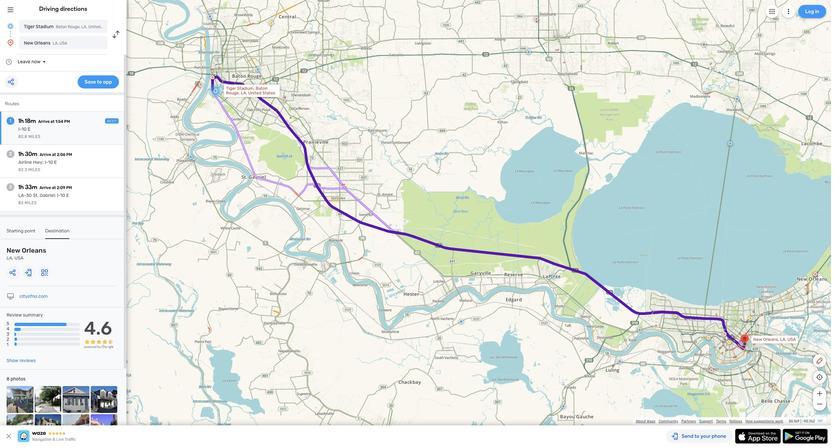 Task type: vqa. For each thing, say whether or not it's contained in the screenshot.
address
no



Task type: locate. For each thing, give the bounding box(es) containing it.
destination
[[45, 228, 70, 234]]

navigation
[[32, 437, 52, 442]]

about
[[636, 419, 647, 424]]

miles down 30
[[25, 201, 37, 205]]

0 vertical spatial tiger
[[24, 24, 35, 30]]

3 left the 33m
[[9, 184, 12, 190]]

accident image
[[703, 43, 706, 47]]

8 photos
[[7, 376, 26, 382]]

new down starting point button
[[7, 247, 20, 254]]

police image
[[208, 14, 212, 18], [527, 50, 531, 54], [736, 97, 740, 101], [729, 142, 733, 146], [189, 155, 193, 159], [552, 274, 556, 278]]

1 vertical spatial 2
[[7, 337, 9, 342]]

how suggestions work link
[[746, 419, 784, 424]]

baton right stadium
[[56, 25, 67, 29]]

arrive up gabriel;
[[40, 186, 51, 190]]

new orleans la, usa down starting point button
[[7, 247, 46, 261]]

tiger for stadium
[[24, 24, 35, 30]]

miles inside la-30 st. gabriel; i-10 e 82 miles
[[25, 201, 37, 205]]

0 horizontal spatial tiger
[[24, 24, 35, 30]]

x image
[[5, 432, 13, 440]]

tiger
[[24, 24, 35, 30], [226, 86, 236, 91]]

la,
[[82, 25, 87, 29], [53, 41, 59, 46], [241, 90, 247, 95], [7, 255, 13, 261], [781, 337, 787, 342]]

0 horizontal spatial united
[[88, 25, 100, 29]]

notices
[[730, 419, 743, 424]]

0 vertical spatial at
[[51, 119, 55, 124]]

about waze link
[[636, 419, 656, 424]]

1h up la-
[[18, 184, 24, 191]]

usa
[[60, 41, 67, 46], [14, 255, 24, 261], [788, 337, 797, 342]]

0 vertical spatial arrive
[[38, 119, 50, 124]]

hazard image
[[749, 316, 753, 320], [728, 340, 732, 344]]

cityofno.com
[[20, 294, 48, 299]]

10 inside airline hwy; i-10 e 82.3 miles
[[48, 160, 53, 165]]

zoom in image
[[816, 390, 824, 398]]

arrive up hwy;
[[40, 152, 51, 157]]

arrive
[[38, 119, 50, 124], [40, 152, 51, 157], [40, 186, 51, 190]]

driving directions
[[39, 5, 87, 12]]

usa down the tiger stadium baton rouge, la, united states
[[60, 41, 67, 46]]

pm inside 1h 30m arrive at 2:06 pm
[[66, 152, 72, 157]]

10 down 1h 30m arrive at 2:06 pm
[[48, 160, 53, 165]]

e down 2:06
[[54, 160, 57, 165]]

1 vertical spatial 3
[[7, 332, 9, 337]]

united inside tiger stadium, baton rouge, la, united states
[[248, 90, 262, 95]]

rouge, inside the tiger stadium baton rouge, la, united states
[[68, 25, 81, 29]]

link image
[[818, 418, 824, 424]]

0 vertical spatial i-
[[18, 127, 22, 132]]

1h up the airline
[[18, 150, 24, 158]]

miles inside i-10 e 82.8 miles
[[28, 134, 40, 139]]

0 vertical spatial 1
[[10, 118, 11, 124]]

arrive right 18m
[[38, 119, 50, 124]]

10
[[22, 127, 27, 132], [48, 160, 53, 165], [60, 193, 65, 198]]

support link
[[700, 419, 713, 424]]

i- inside la-30 st. gabriel; i-10 e 82 miles
[[57, 193, 60, 198]]

hazard image
[[269, 21, 273, 25], [787, 294, 791, 298], [674, 314, 678, 318], [707, 336, 711, 340], [773, 386, 777, 390]]

states
[[101, 25, 113, 29], [263, 90, 275, 95]]

e inside airline hwy; i-10 e 82.3 miles
[[54, 160, 57, 165]]

2 vertical spatial 10
[[60, 193, 65, 198]]

0 horizontal spatial e
[[28, 127, 30, 132]]

orleans,
[[764, 337, 780, 342]]

arrive for 1h 30m
[[40, 152, 51, 157]]

1 vertical spatial i-
[[45, 160, 48, 165]]

1 vertical spatial united
[[248, 90, 262, 95]]

82
[[18, 201, 23, 205]]

2 vertical spatial e
[[66, 193, 69, 198]]

i- right hwy;
[[45, 160, 48, 165]]

10 inside la-30 st. gabriel; i-10 e 82 miles
[[60, 193, 65, 198]]

3
[[9, 184, 12, 190], [7, 332, 9, 337]]

1 horizontal spatial states
[[263, 90, 275, 95]]

e
[[28, 127, 30, 132], [54, 160, 57, 165], [66, 193, 69, 198]]

traffic
[[65, 437, 76, 442]]

arrive inside 1h 33m arrive at 2:09 pm
[[40, 186, 51, 190]]

review summary
[[7, 312, 43, 318]]

2 vertical spatial 1h
[[18, 184, 24, 191]]

0 vertical spatial pm
[[64, 119, 70, 124]]

30m
[[25, 150, 37, 158]]

82.3
[[18, 168, 27, 172]]

pm for 18m
[[64, 119, 70, 124]]

2 horizontal spatial 10
[[60, 193, 65, 198]]

new orleans la, usa
[[24, 40, 67, 46], [7, 247, 46, 261]]

orleans down stadium
[[34, 40, 51, 46]]

image 3 of new orleans, new orleans image
[[63, 386, 89, 413]]

0 vertical spatial e
[[28, 127, 30, 132]]

miles right 82.8
[[28, 134, 40, 139]]

0 vertical spatial baton
[[56, 25, 67, 29]]

2 horizontal spatial i-
[[57, 193, 60, 198]]

2 vertical spatial at
[[52, 186, 56, 190]]

3 down 5
[[7, 332, 9, 337]]

orleans down point
[[22, 247, 46, 254]]

-
[[803, 419, 804, 424]]

baton inside tiger stadium, baton rouge, la, united states
[[256, 86, 268, 91]]

tiger inside tiger stadium, baton rouge, la, united states
[[226, 86, 236, 91]]

destination button
[[45, 228, 70, 239]]

i- down the 2:09
[[57, 193, 60, 198]]

1 down routes
[[10, 118, 11, 124]]

2 vertical spatial arrive
[[40, 186, 51, 190]]

states inside the tiger stadium baton rouge, la, united states
[[101, 25, 113, 29]]

5
[[7, 321, 9, 327]]

rouge, for stadium,
[[226, 90, 240, 95]]

1 vertical spatial at
[[52, 152, 56, 157]]

arrive inside 1h 30m arrive at 2:06 pm
[[40, 152, 51, 157]]

cityofno.com link
[[20, 294, 48, 299]]

0 horizontal spatial rouge,
[[68, 25, 81, 29]]

image 7 of new orleans, new orleans image
[[63, 414, 89, 441]]

police image
[[256, 68, 260, 71], [460, 320, 464, 324], [638, 328, 642, 332], [618, 360, 622, 364], [562, 405, 566, 408]]

10 up 82.8
[[22, 127, 27, 132]]

0 horizontal spatial 1
[[7, 342, 9, 348]]

states inside tiger stadium, baton rouge, la, united states
[[263, 90, 275, 95]]

baton inside the tiger stadium baton rouge, la, united states
[[56, 25, 67, 29]]

united
[[88, 25, 100, 29], [248, 90, 262, 95]]

i-10 e 82.8 miles
[[18, 127, 40, 139]]

2 down "4"
[[7, 337, 9, 342]]

at inside 1h 30m arrive at 2:06 pm
[[52, 152, 56, 157]]

baton
[[56, 25, 67, 29], [256, 86, 268, 91]]

0 vertical spatial new
[[24, 40, 33, 46]]

1 vertical spatial miles
[[28, 168, 40, 172]]

navigation & live traffic
[[32, 437, 76, 442]]

1 vertical spatial new orleans la, usa
[[7, 247, 46, 261]]

1h
[[18, 117, 24, 125], [18, 150, 24, 158], [18, 184, 24, 191]]

2 1h from the top
[[18, 150, 24, 158]]

1 vertical spatial 1h
[[18, 150, 24, 158]]

0 vertical spatial 1h
[[18, 117, 24, 125]]

1 down "4"
[[7, 342, 9, 348]]

rouge,
[[68, 25, 81, 29], [226, 90, 240, 95]]

orleans
[[34, 40, 51, 46], [22, 247, 46, 254]]

1 horizontal spatial tiger
[[226, 86, 236, 91]]

starting point button
[[7, 228, 35, 238]]

e inside i-10 e 82.8 miles
[[28, 127, 30, 132]]

2 vertical spatial i-
[[57, 193, 60, 198]]

pm
[[64, 119, 70, 124], [66, 152, 72, 157], [66, 186, 72, 190]]

pm inside 1h 18m arrive at 1:54 pm
[[64, 119, 70, 124]]

pm right the 2:09
[[66, 186, 72, 190]]

usa right the orleans,
[[788, 337, 797, 342]]

1 vertical spatial pm
[[66, 152, 72, 157]]

90.762
[[804, 419, 816, 424]]

at
[[51, 119, 55, 124], [52, 152, 56, 157], [52, 186, 56, 190]]

summary
[[23, 312, 43, 318]]

0 horizontal spatial i-
[[18, 127, 22, 132]]

0 vertical spatial hazard image
[[749, 316, 753, 320]]

1 horizontal spatial 10
[[48, 160, 53, 165]]

1 vertical spatial usa
[[14, 255, 24, 261]]

location image
[[7, 39, 14, 47]]

1 vertical spatial orleans
[[22, 247, 46, 254]]

at left the 2:09
[[52, 186, 56, 190]]

1h 33m arrive at 2:09 pm
[[18, 184, 72, 191]]

e down 18m
[[28, 127, 30, 132]]

1 vertical spatial rouge,
[[226, 90, 240, 95]]

support
[[700, 419, 713, 424]]

at inside 1h 18m arrive at 1:54 pm
[[51, 119, 55, 124]]

0 horizontal spatial baton
[[56, 25, 67, 29]]

1 1h from the top
[[18, 117, 24, 125]]

2 vertical spatial new
[[754, 337, 763, 342]]

1 vertical spatial tiger
[[226, 86, 236, 91]]

2 left 30m
[[9, 151, 12, 157]]

miles
[[28, 134, 40, 139], [28, 168, 40, 172], [25, 201, 37, 205]]

pm inside 1h 33m arrive at 2:09 pm
[[66, 186, 72, 190]]

usa down starting point button
[[14, 255, 24, 261]]

0 horizontal spatial new
[[7, 247, 20, 254]]

0 vertical spatial miles
[[28, 134, 40, 139]]

1 vertical spatial arrive
[[40, 152, 51, 157]]

zoom out image
[[816, 400, 824, 408]]

at left 1:54
[[51, 119, 55, 124]]

1 vertical spatial states
[[263, 90, 275, 95]]

1 horizontal spatial e
[[54, 160, 57, 165]]

rouge, inside tiger stadium, baton rouge, la, united states
[[226, 90, 240, 95]]

image 1 of new orleans, new orleans image
[[7, 386, 33, 413]]

reviews
[[19, 358, 36, 364]]

pm right 1:54
[[64, 119, 70, 124]]

starting
[[7, 228, 23, 234]]

2 vertical spatial usa
[[788, 337, 797, 342]]

0 vertical spatial 10
[[22, 127, 27, 132]]

0 vertical spatial united
[[88, 25, 100, 29]]

tiger left "stadium,"
[[226, 86, 236, 91]]

leave
[[18, 59, 30, 65]]

0 horizontal spatial usa
[[14, 255, 24, 261]]

new left the orleans,
[[754, 337, 763, 342]]

3 inside 5 4 3 2 1
[[7, 332, 9, 337]]

live
[[56, 437, 64, 442]]

1 horizontal spatial baton
[[256, 86, 268, 91]]

1h left 18m
[[18, 117, 24, 125]]

at inside 1h 33m arrive at 2:09 pm
[[52, 186, 56, 190]]

pm right 2:06
[[66, 152, 72, 157]]

arrive for 1h 18m
[[38, 119, 50, 124]]

1h 30m arrive at 2:06 pm
[[18, 150, 72, 158]]

at left 2:06
[[52, 152, 56, 157]]

united inside the tiger stadium baton rouge, la, united states
[[88, 25, 100, 29]]

new orleans la, usa down stadium
[[24, 40, 67, 46]]

baton right "stadium,"
[[256, 86, 268, 91]]

33m
[[25, 184, 37, 191]]

10 inside i-10 e 82.8 miles
[[22, 127, 27, 132]]

new
[[24, 40, 33, 46], [7, 247, 20, 254], [754, 337, 763, 342]]

2
[[9, 151, 12, 157], [7, 337, 9, 342]]

how
[[746, 419, 753, 424]]

0 vertical spatial new orleans la, usa
[[24, 40, 67, 46]]

1 horizontal spatial hazard image
[[749, 316, 753, 320]]

i- up 82.8
[[18, 127, 22, 132]]

computer image
[[7, 293, 14, 301]]

stadium
[[36, 24, 54, 30]]

new right location icon
[[24, 40, 33, 46]]

0 vertical spatial rouge,
[[68, 25, 81, 29]]

waze
[[647, 419, 656, 424]]

0 horizontal spatial states
[[101, 25, 113, 29]]

e right gabriel;
[[66, 193, 69, 198]]

1 horizontal spatial rouge,
[[226, 90, 240, 95]]

arrive inside 1h 18m arrive at 1:54 pm
[[38, 119, 50, 124]]

hwy;
[[33, 160, 44, 165]]

2 horizontal spatial e
[[66, 193, 69, 198]]

tiger left stadium
[[24, 24, 35, 30]]

tiger stadium baton rouge, la, united states
[[24, 24, 113, 30]]

3 1h from the top
[[18, 184, 24, 191]]

1 vertical spatial 10
[[48, 160, 53, 165]]

road closed image
[[535, 17, 539, 21], [211, 75, 215, 79], [282, 98, 286, 102], [814, 272, 818, 276], [723, 332, 727, 336], [710, 368, 714, 372]]

miles down hwy;
[[28, 168, 40, 172]]

1 vertical spatial e
[[54, 160, 57, 165]]

1 horizontal spatial i-
[[45, 160, 48, 165]]

1 horizontal spatial united
[[248, 90, 262, 95]]

1 vertical spatial baton
[[256, 86, 268, 91]]

1 vertical spatial hazard image
[[728, 340, 732, 344]]

0 vertical spatial usa
[[60, 41, 67, 46]]

pm for 30m
[[66, 152, 72, 157]]

0 vertical spatial states
[[101, 25, 113, 29]]

1 vertical spatial 1
[[7, 342, 9, 348]]

2 vertical spatial pm
[[66, 186, 72, 190]]

clock image
[[5, 58, 13, 66]]

2 vertical spatial miles
[[25, 201, 37, 205]]

2 horizontal spatial new
[[754, 337, 763, 342]]

0 horizontal spatial 10
[[22, 127, 27, 132]]

10 down the 2:09
[[60, 193, 65, 198]]

1
[[10, 118, 11, 124], [7, 342, 9, 348]]

tiger stadium, baton rouge, la, united states
[[226, 86, 275, 95]]



Task type: describe. For each thing, give the bounding box(es) containing it.
stadium,
[[237, 86, 255, 91]]

partners link
[[682, 419, 697, 424]]

states for stadium,
[[263, 90, 275, 95]]

about waze community partners support terms notices how suggestions work
[[636, 419, 784, 424]]

starting point
[[7, 228, 35, 234]]

baton for stadium,
[[256, 86, 268, 91]]

image 2 of new orleans, new orleans image
[[35, 386, 61, 413]]

|
[[801, 419, 802, 424]]

directions
[[60, 5, 87, 12]]

united for stadium,
[[248, 90, 262, 95]]

rouge, for stadium
[[68, 25, 81, 29]]

point
[[25, 228, 35, 234]]

airline
[[18, 160, 32, 165]]

1 inside 5 4 3 2 1
[[7, 342, 9, 348]]

at for 33m
[[52, 186, 56, 190]]

driving
[[39, 5, 59, 12]]

new orleans, la, usa
[[754, 337, 797, 342]]

at for 30m
[[52, 152, 56, 157]]

tiger for stadium,
[[226, 86, 236, 91]]

30.169
[[789, 419, 800, 424]]

2 inside 5 4 3 2 1
[[7, 337, 9, 342]]

image 8 of new orleans, new orleans image
[[91, 414, 117, 441]]

community
[[659, 419, 679, 424]]

30.169 | -90.762
[[789, 419, 816, 424]]

la-
[[18, 193, 26, 198]]

la, inside tiger stadium, baton rouge, la, united states
[[241, 90, 247, 95]]

st.
[[33, 193, 39, 198]]

0 vertical spatial 3
[[9, 184, 12, 190]]

miles inside airline hwy; i-10 e 82.3 miles
[[28, 168, 40, 172]]

1 horizontal spatial new
[[24, 40, 33, 46]]

1h for 1h 18m
[[18, 117, 24, 125]]

image 5 of new orleans, new orleans image
[[7, 414, 33, 441]]

show
[[7, 358, 18, 364]]

community link
[[659, 419, 679, 424]]

notices link
[[730, 419, 743, 424]]

best
[[107, 119, 117, 123]]

suggestions
[[754, 419, 775, 424]]

routes
[[5, 101, 19, 107]]

1 vertical spatial new
[[7, 247, 20, 254]]

1h for 1h 33m
[[18, 184, 24, 191]]

now
[[31, 59, 40, 65]]

&
[[53, 437, 55, 442]]

at for 18m
[[51, 119, 55, 124]]

airline hwy; i-10 e 82.3 miles
[[18, 160, 57, 172]]

partners
[[682, 419, 697, 424]]

1:54
[[55, 119, 63, 124]]

show reviews
[[7, 358, 36, 364]]

review
[[7, 312, 22, 318]]

5 4 3 2 1
[[7, 321, 9, 348]]

8
[[7, 376, 9, 382]]

la-30 st. gabriel; i-10 e 82 miles
[[18, 193, 69, 205]]

photos
[[11, 376, 26, 382]]

terms link
[[717, 419, 727, 424]]

4.6
[[84, 318, 112, 339]]

pencil image
[[816, 357, 824, 365]]

1h 18m arrive at 1:54 pm
[[18, 117, 70, 125]]

terms
[[717, 419, 727, 424]]

18m
[[25, 117, 36, 125]]

work
[[776, 419, 784, 424]]

pm for 33m
[[66, 186, 72, 190]]

baton for stadium
[[56, 25, 67, 29]]

82.8
[[18, 134, 27, 139]]

0 vertical spatial orleans
[[34, 40, 51, 46]]

1 horizontal spatial 1
[[10, 118, 11, 124]]

la, inside the tiger stadium baton rouge, la, united states
[[82, 25, 87, 29]]

i- inside airline hwy; i-10 e 82.3 miles
[[45, 160, 48, 165]]

current location image
[[7, 22, 14, 30]]

leave now
[[18, 59, 40, 65]]

2 horizontal spatial usa
[[788, 337, 797, 342]]

1h for 1h 30m
[[18, 150, 24, 158]]

arrive for 1h 33m
[[40, 186, 51, 190]]

orleans inside the new orleans la, usa
[[22, 247, 46, 254]]

2:09
[[57, 186, 65, 190]]

2:06
[[57, 152, 65, 157]]

i- inside i-10 e 82.8 miles
[[18, 127, 22, 132]]

image 6 of new orleans, new orleans image
[[35, 414, 61, 441]]

united for stadium
[[88, 25, 100, 29]]

0 horizontal spatial hazard image
[[728, 340, 732, 344]]

0 vertical spatial 2
[[9, 151, 12, 157]]

states for stadium
[[101, 25, 113, 29]]

image 4 of new orleans, new orleans image
[[91, 386, 117, 413]]

30
[[26, 193, 32, 198]]

gabriel;
[[40, 193, 56, 198]]

1 horizontal spatial usa
[[60, 41, 67, 46]]

4
[[7, 326, 9, 332]]

road closed image
[[199, 83, 203, 87]]

e inside la-30 st. gabriel; i-10 e 82 miles
[[66, 193, 69, 198]]



